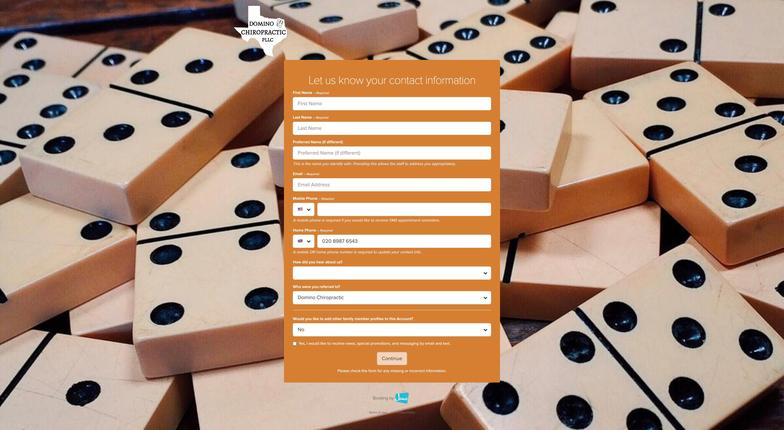 Task type: describe. For each thing, give the bounding box(es) containing it.
First Name text field
[[293, 97, 491, 110]]

Last Name text field
[[293, 122, 491, 135]]



Task type: vqa. For each thing, say whether or not it's contained in the screenshot.
First Name text box
yes



Task type: locate. For each thing, give the bounding box(es) containing it.
None telephone field
[[318, 203, 491, 216], [318, 235, 491, 248], [318, 203, 491, 216], [318, 235, 491, 248]]

None checkbox
[[293, 342, 297, 346]]

Email Address email field
[[293, 178, 491, 192]]

domino chiropractic image
[[234, 6, 288, 57]]

Preferred Name (if different) text field
[[293, 147, 491, 160]]



